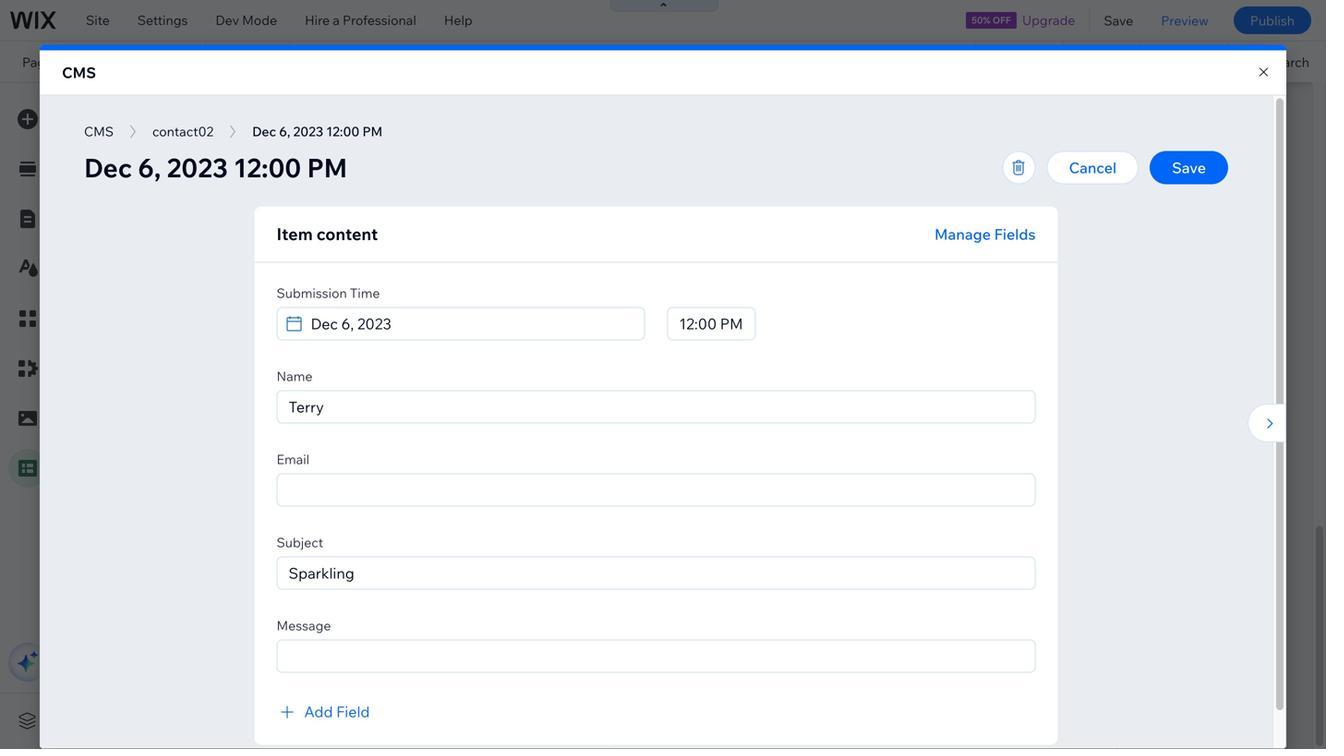 Task type: describe. For each thing, give the bounding box(es) containing it.
preview
[[1161, 12, 1209, 28]]

your collections
[[79, 181, 176, 197]]

main
[[79, 150, 108, 166]]

settings
[[137, 12, 188, 28]]

collections for your collections collections created by a site collaborator.
[[284, 150, 352, 166]]

dev
[[216, 12, 239, 28]]

your for your collections
[[79, 181, 106, 197]]

publish button
[[1234, 6, 1312, 34]]

save
[[1104, 12, 1134, 28]]

professional
[[343, 12, 416, 28]]

off
[[993, 14, 1011, 26]]

search
[[1268, 54, 1310, 70]]

your for your collections collections created by a site collaborator.
[[253, 150, 281, 166]]

collection
[[409, 677, 479, 696]]

save button
[[1090, 0, 1148, 41]]

site
[[86, 12, 110, 28]]

50% off
[[972, 14, 1011, 26]]

contact02 permissions: form submissions
[[301, 217, 462, 249]]

permissions:
[[301, 235, 366, 249]]

upgrade
[[1023, 12, 1076, 28]]

create
[[360, 677, 406, 696]]

created
[[324, 169, 370, 185]]



Task type: vqa. For each thing, say whether or not it's contained in the screenshot.
50%
yes



Task type: locate. For each thing, give the bounding box(es) containing it.
0 horizontal spatial your
[[79, 181, 106, 197]]

search button
[[1229, 42, 1326, 82]]

a right by
[[391, 169, 398, 185]]

collaborator.
[[425, 169, 500, 185]]

hire
[[305, 12, 330, 28]]

1 horizontal spatial your
[[253, 150, 281, 166]]

dev mode
[[216, 12, 277, 28]]

your inside 'your collections collections created by a site collaborator.'
[[253, 150, 281, 166]]

1 vertical spatial your
[[79, 181, 106, 197]]

submissions
[[398, 235, 462, 249]]

collections
[[284, 150, 352, 166], [253, 169, 321, 185], [109, 181, 176, 197]]

a inside 'your collections collections created by a site collaborator.'
[[391, 169, 398, 185]]

cms
[[62, 63, 96, 82]]

your
[[253, 150, 281, 166], [79, 181, 106, 197]]

site
[[401, 169, 422, 185]]

your collections collections created by a site collaborator.
[[253, 150, 500, 185]]

projects
[[70, 54, 139, 70]]

50%
[[972, 14, 991, 26]]

form
[[369, 235, 396, 249]]

preview button
[[1148, 0, 1223, 41]]

publish
[[1251, 12, 1295, 28]]

create collection
[[360, 677, 479, 696]]

a right hire
[[333, 12, 340, 28]]

contact02
[[301, 217, 362, 233]]

mode
[[242, 12, 277, 28]]

1 vertical spatial a
[[391, 169, 398, 185]]

help
[[444, 12, 473, 28]]

0 vertical spatial your
[[253, 150, 281, 166]]

collections for your collections
[[109, 181, 176, 197]]

a
[[333, 12, 340, 28], [391, 169, 398, 185]]

0 vertical spatial a
[[333, 12, 340, 28]]

1 horizontal spatial a
[[391, 169, 398, 185]]

by
[[373, 169, 388, 185]]

0 horizontal spatial a
[[333, 12, 340, 28]]

create collection button
[[337, 670, 501, 703]]

hire a professional
[[305, 12, 416, 28]]



